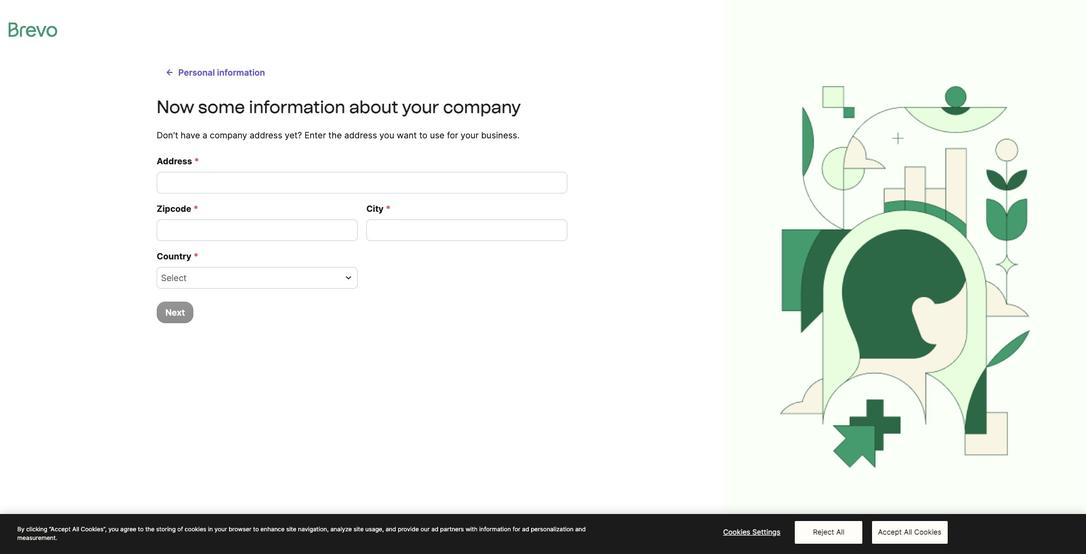 Task type: locate. For each thing, give the bounding box(es) containing it.
0 horizontal spatial all
[[72, 525, 79, 533]]

don't have a company address yet? enter the address you want to use for your business.
[[157, 130, 520, 141]]

for
[[447, 130, 458, 141], [513, 525, 521, 533]]

you inside by clicking "accept all cookies", you agree to the storing of cookies in your browser to enhance site navigation, analyze site usage, and provide our ad partners with information for ad personalization and measurement.
[[108, 525, 119, 533]]

* right country
[[194, 251, 198, 262]]

and right usage,
[[386, 525, 396, 533]]

* for address *
[[194, 156, 199, 166]]

ad
[[432, 525, 439, 533], [522, 525, 529, 533]]

2 and from the left
[[575, 525, 586, 533]]

* right zipcode
[[194, 203, 198, 214]]

1 horizontal spatial all
[[837, 528, 845, 536]]

company right a
[[210, 130, 247, 141]]

all
[[72, 525, 79, 533], [837, 528, 845, 536], [904, 528, 913, 536]]

site
[[286, 525, 296, 533], [354, 525, 364, 533]]

0 vertical spatial information
[[217, 67, 265, 78]]

our
[[421, 525, 430, 533]]

1 horizontal spatial site
[[354, 525, 364, 533]]

2 horizontal spatial to
[[419, 130, 428, 141]]

1 vertical spatial for
[[513, 525, 521, 533]]

1 horizontal spatial address
[[344, 130, 377, 141]]

1 horizontal spatial for
[[513, 525, 521, 533]]

1 vertical spatial information
[[249, 97, 345, 117]]

0 horizontal spatial for
[[447, 130, 458, 141]]

to
[[419, 130, 428, 141], [138, 525, 144, 533], [253, 525, 259, 533]]

clicking
[[26, 525, 47, 533]]

1 vertical spatial the
[[145, 525, 155, 533]]

information up 'some'
[[217, 67, 265, 78]]

to right the agree on the left of page
[[138, 525, 144, 533]]

all right accept
[[904, 528, 913, 536]]

storing
[[156, 525, 176, 533]]

None text field
[[366, 219, 568, 241]]

0 horizontal spatial you
[[108, 525, 119, 533]]

ad right our
[[432, 525, 439, 533]]

cookies
[[723, 528, 751, 536], [915, 528, 942, 536]]

0 horizontal spatial ad
[[432, 525, 439, 533]]

0 vertical spatial you
[[380, 130, 394, 141]]

you
[[380, 130, 394, 141], [108, 525, 119, 533]]

the
[[329, 130, 342, 141], [145, 525, 155, 533]]

information
[[217, 67, 265, 78], [249, 97, 345, 117], [479, 525, 511, 533]]

your
[[402, 97, 439, 117], [461, 130, 479, 141], [215, 525, 227, 533]]

zipcode
[[157, 203, 191, 214]]

and
[[386, 525, 396, 533], [575, 525, 586, 533]]

ad left personalization
[[522, 525, 529, 533]]

* right city
[[386, 203, 391, 214]]

personal information button
[[157, 62, 274, 83]]

country
[[157, 251, 191, 262]]

2 horizontal spatial your
[[461, 130, 479, 141]]

* right address
[[194, 156, 199, 166]]

None text field
[[157, 172, 568, 194], [157, 219, 358, 241], [157, 172, 568, 194], [157, 219, 358, 241]]

0 vertical spatial company
[[443, 97, 521, 117]]

measurement.
[[17, 534, 57, 542]]

cookies right accept
[[915, 528, 942, 536]]

None field
[[161, 271, 341, 284]]

information right "with"
[[479, 525, 511, 533]]

information inside by clicking "accept all cookies", you agree to the storing of cookies in your browser to enhance site navigation, analyze site usage, and provide our ad partners with information for ad personalization and measurement.
[[479, 525, 511, 533]]

0 horizontal spatial and
[[386, 525, 396, 533]]

all right "accept
[[72, 525, 79, 533]]

address left yet?
[[250, 130, 282, 141]]

* for zipcode *
[[194, 203, 198, 214]]

cookies inside "button"
[[915, 528, 942, 536]]

all for accept all cookies
[[904, 528, 913, 536]]

* for city *
[[386, 203, 391, 214]]

1 vertical spatial you
[[108, 525, 119, 533]]

by
[[17, 525, 24, 533]]

your up want
[[402, 97, 439, 117]]

site right enhance
[[286, 525, 296, 533]]

1 horizontal spatial cookies
[[915, 528, 942, 536]]

you left the agree on the left of page
[[108, 525, 119, 533]]

for inside by clicking "accept all cookies", you agree to the storing of cookies in your browser to enhance site navigation, analyze site usage, and provide our ad partners with information for ad personalization and measurement.
[[513, 525, 521, 533]]

to right browser
[[253, 525, 259, 533]]

all inside "button"
[[904, 528, 913, 536]]

your right in
[[215, 525, 227, 533]]

for left personalization
[[513, 525, 521, 533]]

0 horizontal spatial address
[[250, 130, 282, 141]]

1 ad from the left
[[432, 525, 439, 533]]

1 horizontal spatial your
[[402, 97, 439, 117]]

"accept
[[49, 525, 71, 533]]

0 vertical spatial the
[[329, 130, 342, 141]]

cookies inside button
[[723, 528, 751, 536]]

1 horizontal spatial and
[[575, 525, 586, 533]]

1 cookies from the left
[[723, 528, 751, 536]]

0 horizontal spatial cookies
[[723, 528, 751, 536]]

0 horizontal spatial your
[[215, 525, 227, 533]]

the left the storing on the bottom left
[[145, 525, 155, 533]]

cookies left settings
[[723, 528, 751, 536]]

0 horizontal spatial site
[[286, 525, 296, 533]]

all right reject on the right bottom of the page
[[837, 528, 845, 536]]

you left want
[[380, 130, 394, 141]]

1 horizontal spatial ad
[[522, 525, 529, 533]]

the right enter
[[329, 130, 342, 141]]

2 vertical spatial information
[[479, 525, 511, 533]]

cookies
[[185, 525, 206, 533]]

information up yet?
[[249, 97, 345, 117]]

to left use at the left top of the page
[[419, 130, 428, 141]]

2 cookies from the left
[[915, 528, 942, 536]]

of
[[177, 525, 183, 533]]

address
[[250, 130, 282, 141], [344, 130, 377, 141]]

navigation,
[[298, 525, 329, 533]]

reject
[[813, 528, 835, 536]]

with
[[466, 525, 478, 533]]

and right personalization
[[575, 525, 586, 533]]

* for country *
[[194, 251, 198, 262]]

*
[[194, 156, 199, 166], [194, 203, 198, 214], [386, 203, 391, 214], [194, 251, 198, 262]]

2 vertical spatial your
[[215, 525, 227, 533]]

have
[[181, 130, 200, 141]]

1 vertical spatial company
[[210, 130, 247, 141]]

site left usage,
[[354, 525, 364, 533]]

about
[[349, 97, 398, 117]]

your left business.
[[461, 130, 479, 141]]

address down about
[[344, 130, 377, 141]]

0 horizontal spatial the
[[145, 525, 155, 533]]

2 horizontal spatial all
[[904, 528, 913, 536]]

in
[[208, 525, 213, 533]]

company up business.
[[443, 97, 521, 117]]

company
[[443, 97, 521, 117], [210, 130, 247, 141]]

the inside by clicking "accept all cookies", you agree to the storing of cookies in your browser to enhance site navigation, analyze site usage, and provide our ad partners with information for ad personalization and measurement.
[[145, 525, 155, 533]]

all inside 'button'
[[837, 528, 845, 536]]

for right use at the left top of the page
[[447, 130, 458, 141]]



Task type: vqa. For each thing, say whether or not it's contained in the screenshot.
"navigation,"
yes



Task type: describe. For each thing, give the bounding box(es) containing it.
1 horizontal spatial the
[[329, 130, 342, 141]]

want
[[397, 130, 417, 141]]

country *
[[157, 251, 198, 262]]

a
[[203, 130, 207, 141]]

2 address from the left
[[344, 130, 377, 141]]

1 horizontal spatial company
[[443, 97, 521, 117]]

accept
[[878, 528, 902, 536]]

by clicking "accept all cookies", you agree to the storing of cookies in your browser to enhance site navigation, analyze site usage, and provide our ad partners with information for ad personalization and measurement.
[[17, 525, 586, 542]]

enhance
[[261, 525, 285, 533]]

1 horizontal spatial you
[[380, 130, 394, 141]]

2 site from the left
[[354, 525, 364, 533]]

use
[[430, 130, 445, 141]]

all for reject all
[[837, 528, 845, 536]]

0 vertical spatial your
[[402, 97, 439, 117]]

cookies settings button
[[718, 522, 786, 543]]

personal
[[178, 67, 215, 78]]

1 and from the left
[[386, 525, 396, 533]]

partners
[[440, 525, 464, 533]]

analyze
[[330, 525, 352, 533]]

city *
[[366, 203, 391, 214]]

accept all cookies button
[[872, 521, 948, 544]]

usage,
[[365, 525, 384, 533]]

select
[[161, 272, 187, 283]]

provide
[[398, 525, 419, 533]]

agree
[[120, 525, 136, 533]]

address
[[157, 156, 192, 166]]

1 vertical spatial your
[[461, 130, 479, 141]]

yet?
[[285, 130, 302, 141]]

zipcode *
[[157, 203, 198, 214]]

cookies",
[[81, 525, 107, 533]]

2 ad from the left
[[522, 525, 529, 533]]

address *
[[157, 156, 199, 166]]

1 site from the left
[[286, 525, 296, 533]]

select button
[[157, 267, 358, 289]]

personalization
[[531, 525, 574, 533]]

1 address from the left
[[250, 130, 282, 141]]

enter
[[305, 130, 326, 141]]

0 vertical spatial for
[[447, 130, 458, 141]]

0 horizontal spatial company
[[210, 130, 247, 141]]

accept all cookies
[[878, 528, 942, 536]]

cookies settings
[[723, 528, 781, 536]]

city
[[366, 203, 384, 214]]

information inside button
[[217, 67, 265, 78]]

now some information about your company
[[157, 97, 521, 117]]

all inside by clicking "accept all cookies", you agree to the storing of cookies in your browser to enhance site navigation, analyze site usage, and provide our ad partners with information for ad personalization and measurement.
[[72, 525, 79, 533]]

1 horizontal spatial to
[[253, 525, 259, 533]]

browser
[[229, 525, 252, 533]]

none field inside select popup button
[[161, 271, 341, 284]]

your inside by clicking "accept all cookies", you agree to the storing of cookies in your browser to enhance site navigation, analyze site usage, and provide our ad partners with information for ad personalization and measurement.
[[215, 525, 227, 533]]

now
[[157, 97, 194, 117]]

next button
[[157, 302, 194, 323]]

business.
[[481, 130, 520, 141]]

settings
[[753, 528, 781, 536]]

0 horizontal spatial to
[[138, 525, 144, 533]]

reject all
[[813, 528, 845, 536]]

don't
[[157, 130, 178, 141]]

some
[[198, 97, 245, 117]]

personal information
[[178, 67, 265, 78]]

next
[[165, 307, 185, 318]]

reject all button
[[795, 521, 863, 544]]



